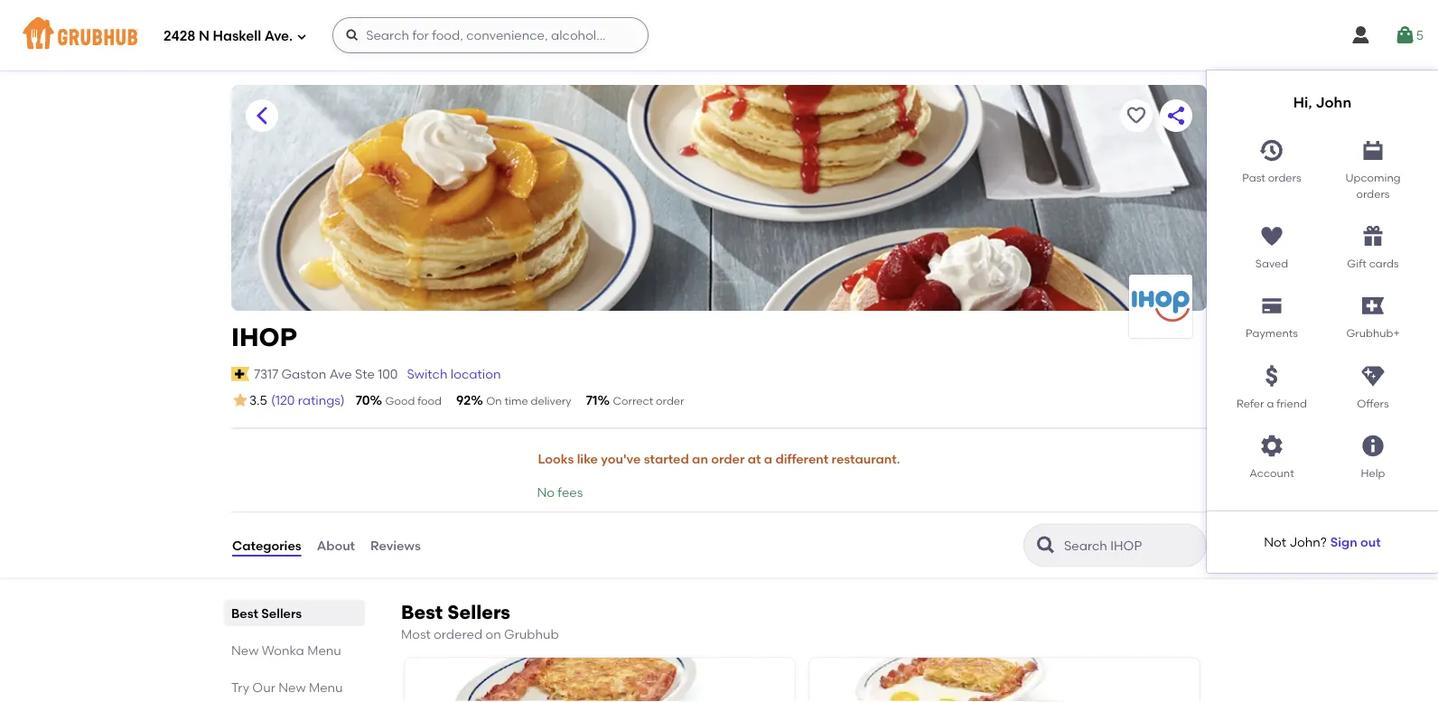 Task type: describe. For each thing, give the bounding box(es) containing it.
good food
[[385, 394, 442, 408]]

grubhub+
[[1347, 327, 1400, 340]]

0 horizontal spatial order
[[656, 394, 684, 408]]

upcoming orders
[[1346, 171, 1401, 200]]

grubhub
[[504, 626, 559, 642]]

2428 n haskell ave.
[[164, 28, 293, 44]]

most
[[401, 626, 431, 642]]

account link
[[1222, 426, 1323, 482]]

hi, john
[[1294, 94, 1352, 111]]

offers
[[1358, 397, 1390, 410]]

subscription pass image
[[231, 367, 250, 381]]

new inside new wonka menu "tab"
[[231, 642, 259, 657]]

ihop
[[231, 322, 297, 352]]

gift cards link
[[1323, 216, 1424, 272]]

saved link
[[1222, 216, 1323, 272]]

on
[[486, 626, 501, 642]]

our
[[252, 679, 275, 695]]

grubhub plus flag logo image
[[1363, 298, 1384, 315]]

svg image for 5
[[1395, 24, 1417, 46]]

refer
[[1237, 397, 1265, 410]]

ave.
[[265, 28, 293, 44]]

switch
[[407, 366, 448, 382]]

on time delivery
[[486, 394, 572, 408]]

caret left icon image
[[251, 105, 273, 127]]

a inside button
[[764, 451, 773, 467]]

70
[[356, 393, 370, 408]]

svg image for account
[[1260, 433, 1285, 459]]

save this restaurant button
[[1121, 99, 1153, 132]]

at
[[748, 451, 761, 467]]

delivery
[[531, 394, 572, 408]]

92
[[456, 393, 471, 408]]

7317 gaston ave ste 100
[[254, 366, 398, 382]]

5 button
[[1395, 19, 1424, 52]]

payments
[[1246, 327, 1298, 340]]

Search for food, convenience, alcohol... search field
[[333, 17, 649, 53]]

orders for past orders
[[1268, 171, 1302, 184]]

3.5
[[249, 393, 267, 408]]

restaurant.
[[832, 451, 900, 467]]

refer a friend
[[1237, 397, 1307, 410]]

not john ? sign out
[[1264, 534, 1381, 550]]

offers link
[[1323, 356, 1424, 412]]

ave
[[330, 366, 352, 382]]

71
[[586, 393, 598, 408]]

gift
[[1348, 257, 1367, 270]]

sellers for best sellers
[[261, 605, 302, 620]]

search icon image
[[1036, 535, 1057, 556]]

(120 ratings)
[[271, 393, 345, 408]]

you've
[[601, 451, 641, 467]]

main navigation navigation
[[0, 0, 1439, 573]]

started
[[644, 451, 689, 467]]

looks like you've started an order at a different restaurant. button
[[537, 439, 901, 479]]

orders for upcoming orders
[[1357, 187, 1390, 200]]

upcoming
[[1346, 171, 1401, 184]]

time
[[505, 394, 528, 408]]

correct order
[[613, 394, 684, 408]]

cards
[[1370, 257, 1399, 270]]

no
[[537, 484, 555, 500]]

grubhub+ button
[[1323, 286, 1424, 342]]

new inside "try our new menu items"
[[278, 679, 306, 695]]

star icon image
[[231, 391, 249, 409]]

correct
[[613, 394, 654, 408]]

on
[[486, 394, 502, 408]]

no fees
[[537, 484, 583, 500]]

categories
[[232, 538, 302, 553]]

ratings)
[[298, 393, 345, 408]]

about
[[317, 538, 355, 553]]

svg image for upcoming orders
[[1361, 138, 1386, 163]]

help button
[[1323, 426, 1424, 482]]

try our new menu items tab
[[231, 677, 358, 702]]

fees
[[558, 484, 583, 500]]

5
[[1417, 27, 1424, 43]]

food
[[418, 394, 442, 408]]

not
[[1264, 534, 1287, 550]]

svg image for help
[[1361, 433, 1386, 459]]



Task type: locate. For each thing, give the bounding box(es) containing it.
0 vertical spatial menu
[[307, 642, 341, 657]]

past
[[1243, 171, 1266, 184]]

account
[[1250, 467, 1295, 480]]

john for hi,
[[1316, 94, 1352, 111]]

new
[[231, 642, 259, 657], [278, 679, 306, 695]]

past orders link
[[1222, 131, 1323, 202]]

reviews
[[371, 538, 421, 553]]

svg image inside account link
[[1260, 433, 1285, 459]]

best for best sellers most ordered on grubhub
[[401, 601, 443, 624]]

svg image inside past orders link
[[1260, 138, 1285, 163]]

?
[[1321, 534, 1327, 550]]

try
[[231, 679, 249, 695]]

location
[[451, 366, 501, 382]]

2428
[[164, 28, 196, 44]]

a inside 'button'
[[1267, 397, 1274, 410]]

svg image for payments
[[1260, 293, 1285, 319]]

1 vertical spatial john
[[1290, 534, 1321, 550]]

sign
[[1331, 534, 1358, 550]]

sellers inside tab
[[261, 605, 302, 620]]

haskell
[[213, 28, 261, 44]]

an
[[692, 451, 708, 467]]

looks
[[538, 451, 574, 467]]

menu right the 'wonka'
[[307, 642, 341, 657]]

svg image for offers
[[1361, 363, 1386, 389]]

new right our
[[278, 679, 306, 695]]

orders down upcoming
[[1357, 187, 1390, 200]]

ste
[[355, 366, 375, 382]]

1 horizontal spatial new
[[278, 679, 306, 695]]

hi,
[[1294, 94, 1313, 111]]

0 horizontal spatial svg image
[[1260, 224, 1285, 249]]

0 vertical spatial a
[[1267, 397, 1274, 410]]

1 horizontal spatial order
[[711, 451, 745, 467]]

7317 gaston ave ste 100 button
[[253, 364, 399, 384]]

order
[[656, 394, 684, 408], [711, 451, 745, 467]]

0 horizontal spatial new
[[231, 642, 259, 657]]

menu down new wonka menu "tab"
[[309, 679, 343, 695]]

wonka
[[262, 642, 304, 657]]

best sellers
[[231, 605, 302, 620]]

svg image inside help button
[[1361, 433, 1386, 459]]

orders right "past"
[[1268, 171, 1302, 184]]

7317
[[254, 366, 278, 382]]

best up most
[[401, 601, 443, 624]]

svg image inside payments link
[[1260, 293, 1285, 319]]

0 horizontal spatial orders
[[1268, 171, 1302, 184]]

best
[[401, 601, 443, 624], [231, 605, 258, 620]]

good
[[385, 394, 415, 408]]

1 vertical spatial menu
[[309, 679, 343, 695]]

help
[[1361, 467, 1386, 480]]

svg image for gift cards
[[1361, 224, 1386, 249]]

1 vertical spatial orders
[[1357, 187, 1390, 200]]

order left at
[[711, 451, 745, 467]]

looks like you've started an order at a different restaurant.
[[538, 451, 900, 467]]

best sellers tab
[[231, 603, 358, 622]]

svg image for past orders
[[1260, 138, 1285, 163]]

1 vertical spatial order
[[711, 451, 745, 467]]

svg image
[[1351, 24, 1372, 46], [345, 28, 360, 42], [297, 31, 307, 42], [1260, 138, 1285, 163], [1361, 138, 1386, 163], [1361, 224, 1386, 249], [1260, 293, 1285, 319], [1260, 363, 1285, 389], [1361, 363, 1386, 389], [1260, 433, 1285, 459]]

svg image inside refer a friend 'button'
[[1260, 363, 1285, 389]]

svg image for refer a friend
[[1260, 363, 1285, 389]]

items
[[231, 698, 265, 702]]

sellers up on
[[448, 601, 511, 624]]

new up try
[[231, 642, 259, 657]]

new wonka menu tab
[[231, 640, 358, 659]]

svg image inside offers link
[[1361, 363, 1386, 389]]

2 vertical spatial svg image
[[1361, 433, 1386, 459]]

ordered
[[434, 626, 483, 642]]

0 vertical spatial john
[[1316, 94, 1352, 111]]

like
[[577, 451, 598, 467]]

refer a friend button
[[1222, 356, 1323, 412]]

a
[[1267, 397, 1274, 410], [764, 451, 773, 467]]

a right at
[[764, 451, 773, 467]]

100
[[378, 366, 398, 382]]

best inside tab
[[231, 605, 258, 620]]

0 horizontal spatial a
[[764, 451, 773, 467]]

john right hi,
[[1316, 94, 1352, 111]]

1 horizontal spatial a
[[1267, 397, 1274, 410]]

svg image inside upcoming orders link
[[1361, 138, 1386, 163]]

best inside the best sellers most ordered on grubhub
[[401, 601, 443, 624]]

order right correct
[[656, 394, 684, 408]]

ihop logo image
[[1130, 275, 1193, 338]]

sellers inside the best sellers most ordered on grubhub
[[448, 601, 511, 624]]

svg image inside 'gift cards' link
[[1361, 224, 1386, 249]]

best sellers most ordered on grubhub
[[401, 601, 559, 642]]

sellers for best sellers most ordered on grubhub
[[448, 601, 511, 624]]

sign out button
[[1331, 526, 1381, 558]]

Search IHOP search field
[[1063, 537, 1201, 554]]

about button
[[316, 513, 356, 578]]

svg image inside saved 'link'
[[1260, 224, 1285, 249]]

menu inside "tab"
[[307, 642, 341, 657]]

switch location button
[[406, 364, 502, 384]]

payments link
[[1222, 286, 1323, 342]]

a right refer
[[1267, 397, 1274, 410]]

john right the not at the right of the page
[[1290, 534, 1321, 550]]

1 vertical spatial a
[[764, 451, 773, 467]]

0 vertical spatial new
[[231, 642, 259, 657]]

1 horizontal spatial sellers
[[448, 601, 511, 624]]

menu inside "try our new menu items"
[[309, 679, 343, 695]]

0 vertical spatial order
[[656, 394, 684, 408]]

orders
[[1268, 171, 1302, 184], [1357, 187, 1390, 200]]

0 horizontal spatial best
[[231, 605, 258, 620]]

out
[[1361, 534, 1381, 550]]

orders inside upcoming orders
[[1357, 187, 1390, 200]]

0 horizontal spatial sellers
[[261, 605, 302, 620]]

sellers up the 'wonka'
[[261, 605, 302, 620]]

svg image
[[1395, 24, 1417, 46], [1260, 224, 1285, 249], [1361, 433, 1386, 459]]

order inside button
[[711, 451, 745, 467]]

svg image inside 5 'button'
[[1395, 24, 1417, 46]]

saved
[[1256, 257, 1289, 270]]

1 horizontal spatial best
[[401, 601, 443, 624]]

1 horizontal spatial svg image
[[1361, 433, 1386, 459]]

best for best sellers
[[231, 605, 258, 620]]

friend
[[1277, 397, 1307, 410]]

categories button
[[231, 513, 302, 578]]

gaston
[[281, 366, 326, 382]]

john for not
[[1290, 534, 1321, 550]]

save this restaurant image
[[1126, 105, 1148, 127]]

new wonka menu
[[231, 642, 341, 657]]

upcoming orders link
[[1323, 131, 1424, 202]]

svg image for saved
[[1260, 224, 1285, 249]]

past orders
[[1243, 171, 1302, 184]]

different
[[776, 451, 829, 467]]

try our new menu items
[[231, 679, 343, 702]]

1 vertical spatial svg image
[[1260, 224, 1285, 249]]

1 horizontal spatial orders
[[1357, 187, 1390, 200]]

2 horizontal spatial svg image
[[1395, 24, 1417, 46]]

0 vertical spatial svg image
[[1395, 24, 1417, 46]]

(120
[[271, 393, 295, 408]]

share icon image
[[1166, 105, 1187, 127]]

0 vertical spatial orders
[[1268, 171, 1302, 184]]

sellers
[[448, 601, 511, 624], [261, 605, 302, 620]]

1 vertical spatial new
[[278, 679, 306, 695]]

switch location
[[407, 366, 501, 382]]

john
[[1316, 94, 1352, 111], [1290, 534, 1321, 550]]

best up the "new wonka menu"
[[231, 605, 258, 620]]

n
[[199, 28, 210, 44]]

gift cards
[[1348, 257, 1399, 270]]

reviews button
[[370, 513, 422, 578]]



Task type: vqa. For each thing, say whether or not it's contained in the screenshot.
adds
no



